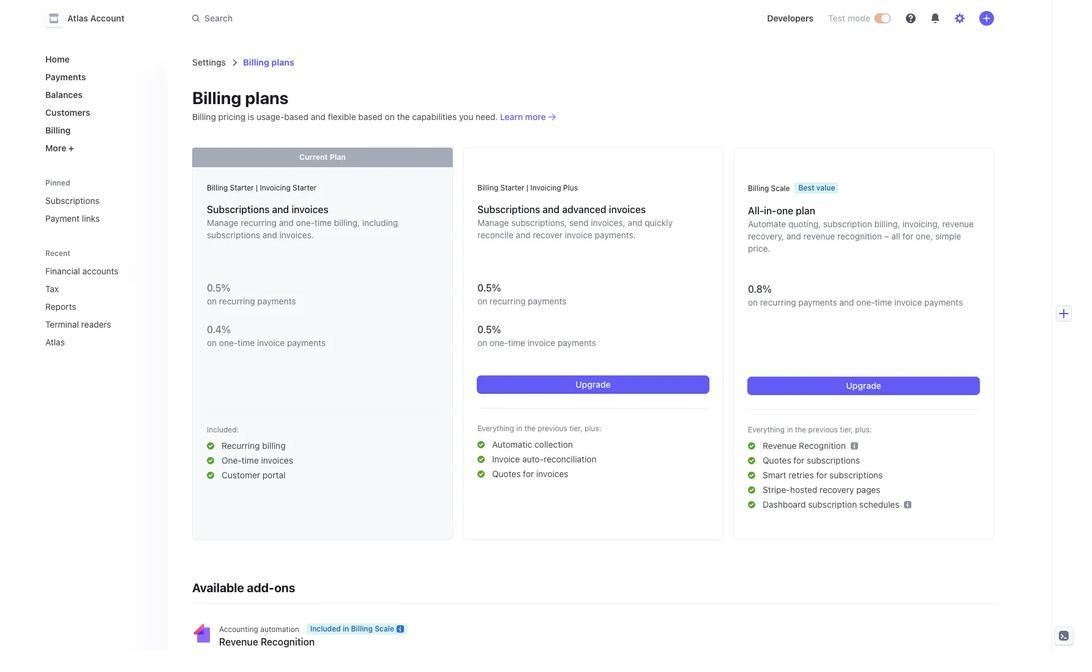 Task type: vqa. For each thing, say whether or not it's contained in the screenshot.
PDF page size
no



Task type: describe. For each thing, give the bounding box(es) containing it.
send
[[570, 217, 589, 228]]

atlas account button
[[45, 10, 137, 27]]

recent element
[[33, 261, 168, 352]]

billing scale
[[749, 184, 791, 193]]

terminal readers link
[[40, 314, 141, 334]]

subscriptions and advanced invoices manage subscriptions, send invoices, and quickly reconcile and recover invoice payments.
[[478, 204, 673, 240]]

current
[[300, 153, 328, 162]]

schedules
[[860, 499, 900, 510]]

| for advanced
[[527, 183, 529, 192]]

0 vertical spatial billing plans
[[243, 57, 294, 67]]

recurring billing
[[222, 440, 286, 451]]

available add-ons
[[192, 581, 295, 595]]

search
[[205, 13, 233, 23]]

billing, inside all-in-one plan automate quoting, subscription billing, invoicing, revenue recovery, and revenue recognition – all for one, simple price.
[[875, 219, 901, 229]]

mode
[[848, 13, 871, 23]]

billing, inside "subscriptions and invoices manage recurring and one-time billing, including subscriptions and invoices."
[[334, 217, 360, 228]]

payments
[[45, 72, 86, 82]]

atlas for atlas
[[45, 337, 65, 347]]

everything in the previous tier, plus: for advanced
[[478, 424, 602, 433]]

automation
[[261, 625, 299, 634]]

customer portal
[[222, 470, 286, 480]]

atlas account
[[67, 13, 125, 23]]

one- inside '0.8% on recurring payments and one-time invoice payments'
[[857, 297, 876, 308]]

everything for subscriptions
[[478, 424, 515, 433]]

you
[[459, 111, 474, 122]]

all-in-one plan automate quoting, subscription billing, invoicing, revenue recovery, and revenue recognition – all for one, simple price.
[[749, 205, 975, 254]]

time inside "subscriptions and invoices manage recurring and one-time billing, including subscriptions and invoices."
[[315, 217, 332, 228]]

1 horizontal spatial scale
[[772, 184, 791, 193]]

on inside 0.4% on one-time invoice payments
[[207, 338, 217, 348]]

plus: for invoices
[[585, 424, 602, 433]]

need.
[[476, 111, 498, 122]]

pinned
[[45, 178, 70, 187]]

payment links
[[45, 213, 100, 224]]

usage-
[[257, 111, 285, 122]]

billing
[[262, 440, 286, 451]]

0 horizontal spatial in
[[343, 624, 349, 633]]

everything in the previous tier, plus: for one
[[749, 425, 873, 434]]

account
[[90, 13, 125, 23]]

simple
[[936, 231, 962, 241]]

payment
[[45, 213, 80, 224]]

0.8% on recurring payments and one-time invoice payments
[[749, 284, 964, 308]]

and inside '0.8% on recurring payments and one-time invoice payments'
[[840, 297, 855, 308]]

settings link
[[192, 57, 226, 67]]

0.4%
[[207, 324, 231, 335]]

flexible
[[328, 111, 356, 122]]

available
[[192, 581, 244, 595]]

balances
[[45, 89, 83, 100]]

recognition
[[838, 231, 883, 241]]

recovery
[[820, 485, 855, 495]]

invoicing for invoices
[[260, 183, 291, 192]]

manage inside "subscriptions and invoices manage recurring and one-time billing, including subscriptions and invoices."
[[207, 217, 239, 228]]

Search text field
[[185, 7, 531, 30]]

0.8%
[[749, 284, 772, 295]]

links
[[82, 213, 100, 224]]

2 based from the left
[[359, 111, 383, 122]]

plus: for plan
[[856, 425, 873, 434]]

1 based from the left
[[285, 111, 309, 122]]

payment links link
[[40, 208, 158, 229]]

customer
[[222, 470, 260, 480]]

recent navigation links element
[[33, 243, 168, 352]]

quotes for quotes for invoices
[[493, 469, 521, 479]]

developers link
[[763, 9, 819, 28]]

invoice auto-reconciliation
[[493, 454, 597, 464]]

Search search field
[[185, 7, 531, 30]]

reconcile
[[478, 230, 514, 240]]

billing starter | invoicing plus
[[478, 183, 578, 192]]

for up stripe-hosted recovery pages
[[817, 470, 828, 480]]

1 vertical spatial plans
[[245, 88, 289, 108]]

0 horizontal spatial the
[[397, 111, 410, 122]]

0 vertical spatial revenue recognition
[[763, 440, 846, 451]]

home link
[[40, 49, 158, 69]]

stripe-
[[763, 485, 791, 495]]

invoice inside 0.4% on one-time invoice payments
[[257, 338, 285, 348]]

best value
[[799, 183, 836, 192]]

subscriptions link
[[40, 191, 158, 211]]

atlas for atlas account
[[67, 13, 88, 23]]

quickly
[[645, 217, 673, 228]]

on inside '0.8% on recurring payments and one-time invoice payments'
[[749, 297, 758, 308]]

dashboard
[[763, 499, 806, 510]]

everything for all-
[[749, 425, 785, 434]]

1 vertical spatial subscription
[[809, 499, 858, 510]]

tax link
[[40, 279, 141, 299]]

recurring inside '0.8% on recurring payments and one-time invoice payments'
[[761, 297, 797, 308]]

current plan
[[300, 153, 346, 162]]

learn more link
[[501, 111, 556, 123]]

0 vertical spatial revenue
[[763, 440, 797, 451]]

the for subscriptions
[[525, 424, 536, 433]]

billing starter | invoicing starter
[[207, 183, 317, 192]]

0.4% on one-time invoice payments
[[207, 324, 326, 348]]

upgrade button for plan
[[749, 377, 980, 395]]

recover
[[533, 230, 563, 240]]

pinned element
[[40, 191, 158, 229]]

billing inside core navigation links element
[[45, 125, 71, 135]]

one
[[777, 205, 794, 216]]

invoice inside subscriptions and advanced invoices manage subscriptions, send invoices, and quickly reconcile and recover invoice payments.
[[565, 230, 593, 240]]

terminal readers
[[45, 319, 111, 330]]

all-
[[749, 205, 765, 216]]

starter for subscriptions and advanced invoices
[[501, 183, 525, 192]]

settings image
[[956, 13, 965, 23]]

add-
[[247, 581, 275, 595]]

accounting
[[219, 625, 258, 634]]

ons
[[275, 581, 295, 595]]

invoices for subscriptions
[[292, 204, 329, 215]]

recurring
[[222, 440, 260, 451]]

customers link
[[40, 102, 158, 123]]

0 horizontal spatial revenue recognition
[[219, 636, 315, 648]]

plus
[[564, 183, 578, 192]]

retries
[[789, 470, 815, 480]]

subscriptions and invoices manage recurring and one-time billing, including subscriptions and invoices.
[[207, 204, 398, 240]]

+
[[69, 143, 74, 153]]

developers
[[768, 13, 814, 23]]

one-time invoices
[[222, 455, 293, 466]]

hosted
[[791, 485, 818, 495]]

plan
[[330, 153, 346, 162]]

subscription inside all-in-one plan automate quoting, subscription billing, invoicing, revenue recovery, and revenue recognition – all for one, simple price.
[[824, 219, 873, 229]]

1 vertical spatial billing plans
[[192, 88, 289, 108]]

invoices,
[[591, 217, 626, 228]]

dashboard subscription schedules
[[763, 499, 900, 510]]

payments inside 0.4% on one-time invoice payments
[[287, 338, 326, 348]]

one- inside "subscriptions and invoices manage recurring and one-time billing, including subscriptions and invoices."
[[296, 217, 315, 228]]

1 vertical spatial revenue
[[219, 636, 258, 648]]

one,
[[917, 231, 934, 241]]

billing pricing is usage-based and flexible based on the capabilities you need.
[[192, 111, 498, 122]]



Task type: locate. For each thing, give the bounding box(es) containing it.
0 vertical spatial subscription
[[824, 219, 873, 229]]

0.5% on recurring payments up 0.5% on one-time invoice payments
[[478, 282, 567, 306]]

including
[[362, 217, 398, 228]]

customers
[[45, 107, 90, 118]]

1 horizontal spatial 0.5% on recurring payments
[[478, 282, 567, 306]]

2 0.5% on recurring payments from the left
[[478, 282, 567, 306]]

subscriptions inside pinned element
[[45, 195, 100, 206]]

atlas inside "button"
[[67, 13, 88, 23]]

invoice inside 0.5% on one-time invoice payments
[[528, 338, 556, 348]]

0 horizontal spatial everything
[[478, 424, 515, 433]]

starter for subscriptions and invoices
[[230, 183, 254, 192]]

1 horizontal spatial billing,
[[875, 219, 901, 229]]

manage up reconcile
[[478, 217, 509, 228]]

more
[[526, 111, 546, 122]]

0 vertical spatial atlas
[[67, 13, 88, 23]]

1 vertical spatial revenue recognition
[[219, 636, 315, 648]]

0 horizontal spatial upgrade
[[576, 379, 611, 390]]

1 horizontal spatial everything in the previous tier, plus:
[[749, 425, 873, 434]]

plus: up reconciliation
[[585, 424, 602, 433]]

in up the quotes for subscriptions
[[787, 425, 794, 434]]

smart
[[763, 470, 787, 480]]

0 vertical spatial scale
[[772, 184, 791, 193]]

subscriptions down billing starter | invoicing starter
[[207, 204, 270, 215]]

everything up automatic
[[478, 424, 515, 433]]

reports link
[[40, 296, 141, 317]]

quotes for invoices
[[493, 469, 569, 479]]

tax
[[45, 284, 59, 294]]

invoices inside "subscriptions and invoices manage recurring and one-time billing, including subscriptions and invoices."
[[292, 204, 329, 215]]

0 horizontal spatial everything in the previous tier, plus:
[[478, 424, 602, 433]]

recurring down billing starter | invoicing starter
[[241, 217, 277, 228]]

0.5% inside 0.5% on one-time invoice payments
[[478, 324, 501, 335]]

tier, up collection
[[570, 424, 583, 433]]

plus:
[[585, 424, 602, 433], [856, 425, 873, 434]]

the up automatic collection
[[525, 424, 536, 433]]

1 manage from the left
[[207, 217, 239, 228]]

accounts
[[82, 266, 119, 276]]

invoices up invoices.
[[292, 204, 329, 215]]

and inside all-in-one plan automate quoting, subscription billing, invoicing, revenue recovery, and revenue recognition – all for one, simple price.
[[787, 231, 802, 241]]

billing plans up pricing
[[192, 88, 289, 108]]

plus: up the pages
[[856, 425, 873, 434]]

capabilities
[[412, 111, 457, 122]]

revenue up smart
[[763, 440, 797, 451]]

financial
[[45, 266, 80, 276]]

readers
[[81, 319, 111, 330]]

1 vertical spatial revenue
[[804, 231, 836, 241]]

based up current
[[285, 111, 309, 122]]

pinned navigation links element
[[40, 173, 161, 229]]

1 | from the left
[[256, 183, 258, 192]]

1 horizontal spatial tier,
[[841, 425, 854, 434]]

manage inside subscriptions and advanced invoices manage subscriptions, send invoices, and quickly reconcile and recover invoice payments.
[[478, 217, 509, 228]]

time inside '0.8% on recurring payments and one-time invoice payments'
[[876, 297, 893, 308]]

price.
[[749, 243, 771, 254]]

terminal
[[45, 319, 79, 330]]

the up the quotes for subscriptions
[[796, 425, 807, 434]]

test mode
[[829, 13, 871, 23]]

3 starter from the left
[[501, 183, 525, 192]]

recurring up 0.4%
[[219, 296, 255, 306]]

advanced
[[563, 204, 607, 215]]

payments link
[[40, 67, 158, 87]]

core navigation links element
[[40, 49, 158, 158]]

subscriptions for subscriptions and invoices
[[207, 204, 270, 215]]

1 horizontal spatial everything
[[749, 425, 785, 434]]

1 horizontal spatial upgrade button
[[749, 377, 980, 395]]

on inside 0.5% on one-time invoice payments
[[478, 338, 488, 348]]

0 horizontal spatial manage
[[207, 217, 239, 228]]

billing plans up usage-
[[243, 57, 294, 67]]

based
[[285, 111, 309, 122], [359, 111, 383, 122]]

–
[[885, 231, 890, 241]]

recurring inside "subscriptions and invoices manage recurring and one-time billing, including subscriptions and invoices."
[[241, 217, 277, 228]]

one-
[[296, 217, 315, 228], [857, 297, 876, 308], [219, 338, 238, 348], [490, 338, 509, 348]]

1 0.5% on recurring payments from the left
[[207, 282, 296, 306]]

subscriptions inside "subscriptions and invoices manage recurring and one-time billing, including subscriptions and invoices."
[[207, 204, 270, 215]]

1 invoicing from the left
[[260, 183, 291, 192]]

scale right included
[[375, 624, 394, 633]]

0 horizontal spatial tier,
[[570, 424, 583, 433]]

revenue up simple
[[943, 219, 975, 229]]

1 horizontal spatial manage
[[478, 217, 509, 228]]

revenue
[[763, 440, 797, 451], [219, 636, 258, 648]]

atlas inside "link"
[[45, 337, 65, 347]]

plans
[[272, 57, 294, 67], [245, 88, 289, 108]]

subscriptions down billing starter | invoicing starter
[[207, 230, 260, 240]]

1 horizontal spatial previous
[[809, 425, 839, 434]]

automatic
[[493, 439, 533, 450]]

billing, left including
[[334, 217, 360, 228]]

in for in-
[[787, 425, 794, 434]]

revenue recognition down accounting automation
[[219, 636, 315, 648]]

previous for one
[[809, 425, 839, 434]]

2 manage from the left
[[478, 217, 509, 228]]

upgrade for invoices
[[576, 379, 611, 390]]

0 vertical spatial revenue
[[943, 219, 975, 229]]

0.5%
[[207, 282, 231, 293], [478, 282, 501, 293], [478, 324, 501, 335]]

recognition down the 'automation'
[[261, 636, 315, 648]]

2 | from the left
[[527, 183, 529, 192]]

payments inside 0.5% on one-time invoice payments
[[558, 338, 597, 348]]

0 vertical spatial quotes
[[763, 455, 792, 466]]

| up 'subscriptions,'
[[527, 183, 529, 192]]

in
[[517, 424, 523, 433], [787, 425, 794, 434], [343, 624, 349, 633]]

0 horizontal spatial subscriptions
[[45, 195, 100, 206]]

1 horizontal spatial |
[[527, 183, 529, 192]]

previous up collection
[[538, 424, 568, 433]]

collection
[[535, 439, 573, 450]]

quotes up smart
[[763, 455, 792, 466]]

pages
[[857, 485, 881, 495]]

quotes for quotes for subscriptions
[[763, 455, 792, 466]]

1 horizontal spatial in
[[517, 424, 523, 433]]

invoices
[[292, 204, 329, 215], [609, 204, 646, 215], [261, 455, 293, 466], [537, 469, 569, 479]]

0.5% on recurring payments for 0.4%
[[207, 282, 296, 306]]

recognition up the quotes for subscriptions
[[800, 440, 846, 451]]

revenue down accounting
[[219, 636, 258, 648]]

0 horizontal spatial starter
[[230, 183, 254, 192]]

0 vertical spatial recognition
[[800, 440, 846, 451]]

included
[[310, 624, 341, 633]]

1 horizontal spatial revenue
[[763, 440, 797, 451]]

1 horizontal spatial atlas
[[67, 13, 88, 23]]

1 horizontal spatial quotes
[[763, 455, 792, 466]]

subscriptions up payment links
[[45, 195, 100, 206]]

subscriptions up smart retries for subscriptions
[[807, 455, 861, 466]]

| up "subscriptions and invoices manage recurring and one-time billing, including subscriptions and invoices."
[[256, 183, 258, 192]]

quotes down invoice
[[493, 469, 521, 479]]

invoices down invoice auto-reconciliation
[[537, 469, 569, 479]]

in up automatic
[[517, 424, 523, 433]]

for up retries
[[794, 455, 805, 466]]

subscriptions,
[[512, 217, 567, 228]]

invoices.
[[280, 230, 314, 240]]

subscriptions
[[45, 195, 100, 206], [207, 204, 270, 215], [478, 204, 541, 215]]

payments
[[258, 296, 296, 306], [528, 296, 567, 306], [799, 297, 838, 308], [925, 297, 964, 308], [287, 338, 326, 348], [558, 338, 597, 348]]

1 horizontal spatial plus:
[[856, 425, 873, 434]]

reconciliation
[[544, 454, 597, 464]]

tier, for plan
[[841, 425, 854, 434]]

invoicing up "subscriptions and invoices manage recurring and one-time billing, including subscriptions and invoices."
[[260, 183, 291, 192]]

everything in the previous tier, plus: up the quotes for subscriptions
[[749, 425, 873, 434]]

automate
[[749, 219, 787, 229]]

2 horizontal spatial the
[[796, 425, 807, 434]]

0 horizontal spatial revenue
[[219, 636, 258, 648]]

invoices inside subscriptions and advanced invoices manage subscriptions, send invoices, and quickly reconcile and recover invoice payments.
[[609, 204, 646, 215]]

0 horizontal spatial atlas
[[45, 337, 65, 347]]

billing,
[[334, 217, 360, 228], [875, 219, 901, 229]]

0.5% on recurring payments for 0.5%
[[478, 282, 567, 306]]

recurring down 0.8%
[[761, 297, 797, 308]]

0 horizontal spatial billing,
[[334, 217, 360, 228]]

2 horizontal spatial starter
[[501, 183, 525, 192]]

1 vertical spatial subscriptions
[[807, 455, 861, 466]]

upgrade button
[[478, 376, 709, 393], [749, 377, 980, 395]]

0 horizontal spatial invoicing
[[260, 183, 291, 192]]

time inside 0.4% on one-time invoice payments
[[238, 338, 255, 348]]

1 vertical spatial quotes
[[493, 469, 521, 479]]

0 horizontal spatial scale
[[375, 624, 394, 633]]

revenue down quoting, on the right top of the page
[[804, 231, 836, 241]]

1 horizontal spatial invoicing
[[531, 183, 562, 192]]

| for invoices
[[256, 183, 258, 192]]

2 invoicing from the left
[[531, 183, 562, 192]]

atlas left account
[[67, 13, 88, 23]]

0 vertical spatial subscriptions
[[207, 230, 260, 240]]

2 vertical spatial subscriptions
[[830, 470, 883, 480]]

upgrade for plan
[[847, 380, 882, 391]]

0 horizontal spatial revenue
[[804, 231, 836, 241]]

0 horizontal spatial recognition
[[261, 636, 315, 648]]

pricing
[[218, 111, 246, 122]]

subscriptions up the pages
[[830, 470, 883, 480]]

2 horizontal spatial subscriptions
[[478, 204, 541, 215]]

1 vertical spatial atlas
[[45, 337, 65, 347]]

for down auto-
[[523, 469, 534, 479]]

smart retries for subscriptions
[[763, 470, 883, 480]]

scale
[[772, 184, 791, 193], [375, 624, 394, 633]]

0 horizontal spatial |
[[256, 183, 258, 192]]

0.5% for 0.4%
[[207, 282, 231, 293]]

tier, up the quotes for subscriptions
[[841, 425, 854, 434]]

billing, up – in the top right of the page
[[875, 219, 901, 229]]

help image
[[907, 13, 916, 23]]

recent
[[45, 249, 71, 258]]

0 horizontal spatial quotes
[[493, 469, 521, 479]]

everything up smart
[[749, 425, 785, 434]]

1 horizontal spatial subscriptions
[[207, 204, 270, 215]]

1 horizontal spatial upgrade
[[847, 380, 882, 391]]

recurring up 0.5% on one-time invoice payments
[[490, 296, 526, 306]]

invoices up portal
[[261, 455, 293, 466]]

one- inside 0.4% on one-time invoice payments
[[219, 338, 238, 348]]

invoices up invoices,
[[609, 204, 646, 215]]

stripe-hosted recovery pages
[[763, 485, 881, 495]]

accounting automation
[[219, 625, 299, 634]]

subscriptions inside "subscriptions and invoices manage recurring and one-time billing, including subscriptions and invoices."
[[207, 230, 260, 240]]

2 starter from the left
[[293, 183, 317, 192]]

0 horizontal spatial previous
[[538, 424, 568, 433]]

0 horizontal spatial upgrade button
[[478, 376, 709, 393]]

manage down billing starter | invoicing starter
[[207, 217, 239, 228]]

and
[[311, 111, 326, 122], [272, 204, 289, 215], [543, 204, 560, 215], [279, 217, 294, 228], [628, 217, 643, 228], [263, 230, 277, 240], [516, 230, 531, 240], [787, 231, 802, 241], [840, 297, 855, 308]]

automatic collection
[[493, 439, 573, 450]]

revenue
[[943, 219, 975, 229], [804, 231, 836, 241]]

subscriptions
[[207, 230, 260, 240], [807, 455, 861, 466], [830, 470, 883, 480]]

subscription down recovery
[[809, 499, 858, 510]]

1 vertical spatial scale
[[375, 624, 394, 633]]

plan
[[797, 205, 816, 216]]

0.5% on one-time invoice payments
[[478, 324, 597, 348]]

one-
[[222, 455, 242, 466]]

invoicing left plus
[[531, 183, 562, 192]]

the left capabilities
[[397, 111, 410, 122]]

financial accounts link
[[40, 261, 141, 281]]

home
[[45, 54, 70, 64]]

invoice
[[565, 230, 593, 240], [895, 297, 923, 308], [257, 338, 285, 348], [528, 338, 556, 348]]

0.5% for 0.5%
[[478, 282, 501, 293]]

learn
[[501, 111, 523, 122]]

0.5% on recurring payments up 0.4% on one-time invoice payments
[[207, 282, 296, 306]]

recovery,
[[749, 231, 785, 241]]

revenue recognition up the quotes for subscriptions
[[763, 440, 846, 451]]

0 horizontal spatial based
[[285, 111, 309, 122]]

0 horizontal spatial plus:
[[585, 424, 602, 433]]

for right all
[[903, 231, 914, 241]]

invoices for one-
[[261, 455, 293, 466]]

1 horizontal spatial the
[[525, 424, 536, 433]]

one- inside 0.5% on one-time invoice payments
[[490, 338, 509, 348]]

previous up the quotes for subscriptions
[[809, 425, 839, 434]]

1 horizontal spatial revenue
[[943, 219, 975, 229]]

1 horizontal spatial revenue recognition
[[763, 440, 846, 451]]

2 horizontal spatial in
[[787, 425, 794, 434]]

based right "flexible" on the top
[[359, 111, 383, 122]]

1 vertical spatial recognition
[[261, 636, 315, 648]]

invoices for quotes
[[537, 469, 569, 479]]

the
[[397, 111, 410, 122], [525, 424, 536, 433], [796, 425, 807, 434]]

invoicing,
[[903, 219, 941, 229]]

0 vertical spatial plans
[[272, 57, 294, 67]]

quotes for subscriptions
[[763, 455, 861, 466]]

subscriptions inside subscriptions and advanced invoices manage subscriptions, send invoices, and quickly reconcile and recover invoice payments.
[[478, 204, 541, 215]]

1 starter from the left
[[230, 183, 254, 192]]

atlas down terminal
[[45, 337, 65, 347]]

1 horizontal spatial recognition
[[800, 440, 846, 451]]

subscription up recognition
[[824, 219, 873, 229]]

the for all-
[[796, 425, 807, 434]]

tier, for invoices
[[570, 424, 583, 433]]

1 horizontal spatial starter
[[293, 183, 317, 192]]

invoice inside '0.8% on recurring payments and one-time invoice payments'
[[895, 297, 923, 308]]

upgrade button for invoices
[[478, 376, 709, 393]]

in right included
[[343, 624, 349, 633]]

subscription
[[824, 219, 873, 229], [809, 499, 858, 510]]

in for and
[[517, 424, 523, 433]]

atlas link
[[40, 332, 141, 352]]

everything in the previous tier, plus: up automatic collection
[[478, 424, 602, 433]]

invoicing for advanced
[[531, 183, 562, 192]]

balances link
[[40, 85, 158, 105]]

0.5% on recurring payments
[[207, 282, 296, 306], [478, 282, 567, 306]]

subscriptions up reconcile
[[478, 204, 541, 215]]

0 horizontal spatial 0.5% on recurring payments
[[207, 282, 296, 306]]

subscriptions for subscriptions and advanced invoices
[[478, 204, 541, 215]]

included:
[[207, 425, 239, 434]]

all
[[892, 231, 901, 241]]

time inside 0.5% on one-time invoice payments
[[509, 338, 526, 348]]

1 horizontal spatial based
[[359, 111, 383, 122]]

for inside all-in-one plan automate quoting, subscription billing, invoicing, revenue recovery, and revenue recognition – all for one, simple price.
[[903, 231, 914, 241]]

previous for advanced
[[538, 424, 568, 433]]

for
[[903, 231, 914, 241], [794, 455, 805, 466], [523, 469, 534, 479], [817, 470, 828, 480]]

revenue recognition
[[763, 440, 846, 451], [219, 636, 315, 648]]

scale up the one
[[772, 184, 791, 193]]



